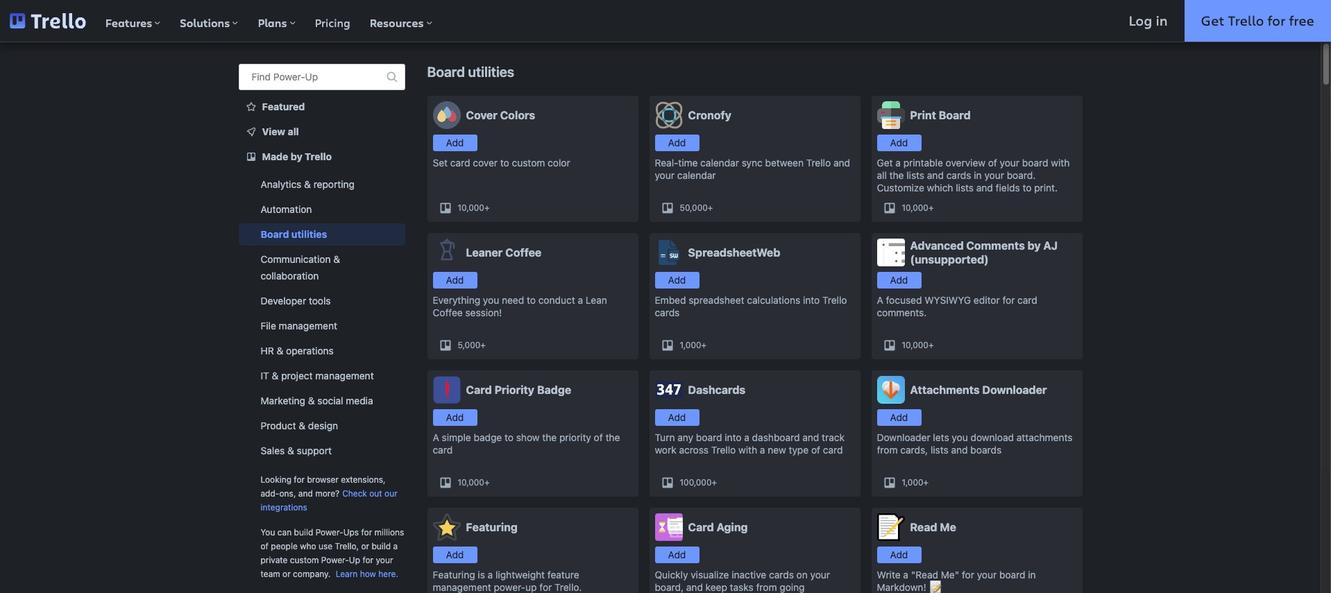 Task type: describe. For each thing, give the bounding box(es) containing it.
you
[[261, 528, 275, 538]]

card inside the a focused wysiwyg editor for card comments.
[[1018, 294, 1038, 306]]

a inside 'write a "read me" for your board in markdown! 📝'
[[904, 569, 909, 581]]

of inside turn any board into a dashboard and track work across trello with a new type of card
[[812, 444, 821, 456]]

marketing
[[261, 395, 306, 407]]

add for dashcards
[[668, 412, 686, 424]]

a left dashboard
[[745, 432, 750, 444]]

0 vertical spatial power-
[[274, 71, 305, 83]]

company.
[[293, 569, 331, 580]]

1,000 + for attachments downloader
[[902, 478, 929, 488]]

color
[[548, 157, 571, 169]]

100,000 +
[[680, 478, 717, 488]]

any
[[678, 432, 694, 444]]

+ for leaner coffee
[[481, 340, 486, 351]]

resources
[[370, 15, 424, 31]]

conduct
[[539, 294, 576, 306]]

and up which
[[928, 169, 944, 181]]

product & design
[[261, 420, 338, 432]]

add button for featuring
[[433, 547, 477, 564]]

communication & collaboration
[[261, 253, 340, 282]]

1 horizontal spatial the
[[606, 432, 620, 444]]

0 horizontal spatial build
[[294, 528, 313, 538]]

developer tools
[[261, 295, 331, 307]]

write
[[877, 569, 901, 581]]

to for coffee
[[527, 294, 536, 306]]

1,000 for attachments downloader
[[902, 478, 924, 488]]

on
[[797, 569, 808, 581]]

to for colors
[[501, 157, 510, 169]]

board,
[[655, 582, 684, 594]]

1,000 + for spreadsheetweb
[[680, 340, 707, 351]]

leaner
[[466, 247, 503, 259]]

product & design link
[[239, 415, 405, 437]]

power-
[[494, 582, 526, 594]]

add link for attachments downloader
[[877, 410, 922, 426]]

badge
[[474, 432, 502, 444]]

resources button
[[360, 0, 442, 42]]

you inside the everything you need to conduct a lean coffee session!
[[483, 294, 499, 306]]

developer tools link
[[239, 290, 405, 312]]

1,000 for spreadsheetweb
[[680, 340, 702, 351]]

print board
[[911, 109, 971, 122]]

turn
[[655, 432, 675, 444]]

ups
[[343, 528, 359, 538]]

and inside downloader lets you download attachments from cards, lists and boards
[[952, 444, 968, 456]]

features
[[105, 15, 152, 31]]

0 horizontal spatial board utilities
[[261, 228, 327, 240]]

calculations
[[747, 294, 801, 306]]

(unsupported)
[[911, 253, 989, 266]]

priority
[[560, 432, 592, 444]]

add button for read me
[[877, 547, 922, 564]]

analytics
[[261, 178, 302, 190]]

add button for leaner coffee
[[433, 272, 477, 289]]

across
[[679, 444, 709, 456]]

of inside you can build power-ups for millions of people who use trello, or build a private custom power-up for your team or company.
[[261, 542, 269, 552]]

board inside the board utilities link
[[261, 228, 289, 240]]

print
[[911, 109, 937, 122]]

featuring for featuring is a lightweight feature management power-up for trello.
[[433, 569, 475, 581]]

trello inside real-time calendar sync between trello and your calendar
[[807, 157, 831, 169]]

leaner coffee
[[466, 247, 542, 259]]

fields
[[996, 182, 1021, 194]]

add link for advanced comments by aj (unsupported)
[[877, 272, 922, 289]]

trello inside 'link'
[[305, 151, 332, 162]]

a simple badge to show the priority of the card
[[433, 432, 620, 456]]

add for cronofy
[[668, 137, 686, 149]]

a left new at the right of the page
[[760, 444, 766, 456]]

looking
[[261, 475, 292, 485]]

file management link
[[239, 315, 405, 337]]

a for card priority badge
[[433, 432, 439, 444]]

badge
[[537, 384, 572, 397]]

extensions,
[[341, 475, 386, 485]]

cards inside embed spreadsheet calculations into trello cards
[[655, 307, 680, 319]]

featured
[[262, 101, 305, 112]]

10,000 for print board
[[902, 203, 929, 213]]

embed
[[655, 294, 686, 306]]

automation
[[261, 203, 312, 215]]

reporting
[[314, 178, 355, 190]]

get for get trello for free
[[1202, 11, 1225, 30]]

board.
[[1007, 169, 1036, 181]]

& for product
[[299, 420, 306, 432]]

add button for card aging
[[655, 547, 700, 564]]

to for priority
[[505, 432, 514, 444]]

2 horizontal spatial board
[[939, 109, 971, 122]]

for inside the a focused wysiwyg editor for card comments.
[[1003, 294, 1016, 306]]

can
[[278, 528, 292, 538]]

advanced comments by aj (unsupported)
[[911, 240, 1058, 266]]

add for leaner coffee
[[446, 274, 464, 286]]

with inside turn any board into a dashboard and track work across trello with a new type of card
[[739, 444, 758, 456]]

your inside quickly visualize inactive cards on your board, and keep tasks from goin
[[811, 569, 831, 581]]

our
[[385, 489, 398, 499]]

operations
[[286, 345, 334, 357]]

attachments
[[911, 384, 980, 397]]

+ for dashcards
[[712, 478, 717, 488]]

add link for spreadsheetweb
[[655, 272, 700, 289]]

made by trello link
[[239, 146, 405, 168]]

add for featuring
[[446, 549, 464, 561]]

1 vertical spatial calendar
[[678, 169, 716, 181]]

and left fields
[[977, 182, 994, 194]]

out
[[370, 489, 382, 499]]

featuring is a lightweight feature management power-up for trello.
[[433, 569, 582, 594]]

by inside advanced comments by aj (unsupported)
[[1028, 240, 1041, 252]]

add for print board
[[891, 137, 909, 149]]

card inside turn any board into a dashboard and track work across trello with a new type of card
[[823, 444, 843, 456]]

& for marketing
[[308, 395, 315, 407]]

tasks
[[730, 582, 754, 594]]

you inside downloader lets you download attachments from cards, lists and boards
[[952, 432, 969, 444]]

1 vertical spatial lists
[[956, 182, 974, 194]]

for right the ups
[[361, 528, 372, 538]]

a for advanced comments by aj (unsupported)
[[877, 294, 884, 306]]

check out our integrations
[[261, 489, 398, 513]]

product
[[261, 420, 296, 432]]

featured link
[[239, 96, 405, 118]]

10,000 + for cover colors
[[458, 203, 490, 213]]

analytics & reporting link
[[239, 174, 405, 196]]

board for print board
[[1023, 157, 1049, 169]]

check
[[342, 489, 367, 499]]

1 horizontal spatial utilities
[[468, 64, 515, 80]]

spreadsheetweb
[[689, 247, 781, 259]]

add link for print board
[[877, 135, 922, 151]]

card inside a simple badge to show the priority of the card
[[433, 444, 453, 456]]

of inside a simple badge to show the priority of the card
[[594, 432, 603, 444]]

+ for cronofy
[[708, 203, 713, 213]]

2 vertical spatial power-
[[321, 556, 349, 566]]

cover
[[473, 157, 498, 169]]

trello.
[[555, 582, 582, 594]]

& for analytics
[[304, 178, 311, 190]]

& for sales
[[288, 445, 294, 457]]

a focused wysiwyg editor for card comments.
[[877, 294, 1038, 319]]

log in link
[[1113, 0, 1185, 42]]

print.
[[1035, 182, 1058, 194]]

more?
[[315, 489, 340, 499]]

automation link
[[239, 199, 405, 221]]

add link for cover colors
[[433, 135, 477, 151]]

cards inside quickly visualize inactive cards on your board, and keep tasks from goin
[[769, 569, 794, 581]]

10,000 + for advanced comments by aj (unsupported)
[[902, 340, 934, 351]]

add link for leaner coffee
[[433, 272, 477, 289]]

is
[[478, 569, 485, 581]]

add button for card priority badge
[[433, 410, 477, 426]]

comments.
[[877, 307, 927, 319]]

people
[[271, 542, 298, 552]]

a inside the everything you need to conduct a lean coffee session!
[[578, 294, 583, 306]]

add link for featuring
[[433, 547, 477, 564]]

printable
[[904, 157, 944, 169]]

support
[[297, 445, 332, 457]]

board utilities link
[[239, 224, 405, 246]]

comments
[[967, 240, 1026, 252]]

by inside 'link'
[[291, 151, 303, 162]]

boards
[[971, 444, 1002, 456]]

spreadsheet
[[689, 294, 745, 306]]

which
[[927, 182, 954, 194]]

editor
[[974, 294, 1000, 306]]

board for read me
[[1000, 569, 1026, 581]]

management inside it & project management link
[[316, 370, 374, 382]]

trello inside embed spreadsheet calculations into trello cards
[[823, 294, 848, 306]]

ons,
[[280, 489, 296, 499]]

0 horizontal spatial all
[[288, 126, 299, 137]]

add link for card priority badge
[[433, 410, 477, 426]]

get a printable overview of your board with all the lists and cards in your board. customize which lists and fields to print.
[[877, 157, 1070, 194]]

1 vertical spatial power-
[[316, 528, 343, 538]]

quickly visualize inactive cards on your board, and keep tasks from goin
[[655, 569, 831, 594]]

get for get a printable overview of your board with all the lists and cards in your board. customize which lists and fields to print.
[[877, 157, 893, 169]]

and inside turn any board into a dashboard and track work across trello with a new type of card
[[803, 432, 820, 444]]

colors
[[500, 109, 535, 122]]

team
[[261, 569, 280, 580]]

for up how
[[363, 556, 374, 566]]

analytics & reporting
[[261, 178, 355, 190]]

add for spreadsheetweb
[[668, 274, 686, 286]]

"read
[[912, 569, 939, 581]]

0 vertical spatial board utilities
[[427, 64, 515, 80]]

a inside you can build power-ups for millions of people who use trello, or build a private custom power-up for your team or company.
[[393, 542, 398, 552]]

all inside get a printable overview of your board with all the lists and cards in your board. customize which lists and fields to print.
[[877, 169, 887, 181]]

+ for print board
[[929, 203, 934, 213]]

add for read me
[[891, 549, 909, 561]]

it & project management
[[261, 370, 374, 382]]

card right set
[[451, 157, 470, 169]]

quickly
[[655, 569, 688, 581]]

1 vertical spatial or
[[283, 569, 291, 580]]

add for card aging
[[668, 549, 686, 561]]

dashcards
[[689, 384, 746, 397]]



Task type: locate. For each thing, give the bounding box(es) containing it.
+ down the a focused wysiwyg editor for card comments. on the right of the page
[[929, 340, 934, 351]]

1 vertical spatial downloader
[[877, 432, 931, 444]]

build up who
[[294, 528, 313, 538]]

up down trello,
[[349, 556, 360, 566]]

add button for cover colors
[[433, 135, 477, 151]]

for left free
[[1268, 11, 1286, 30]]

from down the inactive
[[757, 582, 777, 594]]

to inside a simple badge to show the priority of the card
[[505, 432, 514, 444]]

a
[[896, 157, 901, 169], [578, 294, 583, 306], [745, 432, 750, 444], [760, 444, 766, 456], [393, 542, 398, 552], [488, 569, 493, 581], [904, 569, 909, 581]]

into inside embed spreadsheet calculations into trello cards
[[803, 294, 820, 306]]

add link up everything
[[433, 272, 477, 289]]

add link for cronofy
[[655, 135, 700, 151]]

management inside file management link
[[279, 320, 337, 332]]

& down the board utilities link at the top
[[334, 253, 340, 265]]

1 vertical spatial with
[[739, 444, 758, 456]]

1 horizontal spatial build
[[372, 542, 391, 552]]

10,000 for card priority badge
[[458, 478, 485, 488]]

for up ons,
[[294, 475, 305, 485]]

and inside real-time calendar sync between trello and your calendar
[[834, 157, 851, 169]]

0 horizontal spatial card
[[466, 384, 492, 397]]

1 vertical spatial featuring
[[433, 569, 475, 581]]

10,000 + down badge
[[458, 478, 490, 488]]

a inside the a focused wysiwyg editor for card comments.
[[877, 294, 884, 306]]

0 vertical spatial cards
[[947, 169, 972, 181]]

sync
[[742, 157, 763, 169]]

+ for advanced comments by aj (unsupported)
[[929, 340, 934, 351]]

utilities down automation link
[[292, 228, 327, 240]]

calendar
[[701, 157, 740, 169], [678, 169, 716, 181]]

0 vertical spatial or
[[361, 542, 370, 552]]

from
[[877, 444, 898, 456], [757, 582, 777, 594]]

0 horizontal spatial up
[[305, 71, 318, 83]]

10,000 for cover colors
[[458, 203, 485, 213]]

a left the 'focused'
[[877, 294, 884, 306]]

coffee down everything
[[433, 307, 463, 319]]

board up across
[[696, 432, 723, 444]]

to right cover
[[501, 157, 510, 169]]

1,000 down the cards,
[[902, 478, 924, 488]]

add link up quickly
[[655, 547, 700, 564]]

1 horizontal spatial board
[[427, 64, 465, 80]]

a left printable
[[896, 157, 901, 169]]

log
[[1130, 11, 1153, 30]]

add link up write
[[877, 547, 922, 564]]

add link
[[433, 135, 477, 151], [655, 135, 700, 151], [877, 135, 922, 151], [433, 272, 477, 289], [655, 272, 700, 289], [877, 272, 922, 289], [433, 410, 477, 426], [655, 410, 700, 426], [877, 410, 922, 426], [433, 547, 477, 564], [655, 547, 700, 564], [877, 547, 922, 564]]

a inside 'featuring is a lightweight feature management power-up for trello.'
[[488, 569, 493, 581]]

trello left free
[[1229, 11, 1265, 30]]

featuring left is
[[433, 569, 475, 581]]

of right type
[[812, 444, 821, 456]]

add button for attachments downloader
[[877, 410, 922, 426]]

a inside a simple badge to show the priority of the card
[[433, 432, 439, 444]]

add button for print board
[[877, 135, 922, 151]]

tools
[[309, 295, 331, 307]]

0 horizontal spatial from
[[757, 582, 777, 594]]

add link up real-
[[655, 135, 700, 151]]

0 horizontal spatial or
[[283, 569, 291, 580]]

1 horizontal spatial lists
[[931, 444, 949, 456]]

your inside real-time calendar sync between trello and your calendar
[[655, 169, 675, 181]]

featuring for featuring
[[466, 522, 518, 534]]

0 vertical spatial management
[[279, 320, 337, 332]]

it & project management link
[[239, 365, 405, 387]]

1 horizontal spatial custom
[[512, 157, 545, 169]]

trello right calculations
[[823, 294, 848, 306]]

add button up 'featuring is a lightweight feature management power-up for trello.'
[[433, 547, 477, 564]]

1 horizontal spatial get
[[1202, 11, 1225, 30]]

build down millions
[[372, 542, 391, 552]]

0 vertical spatial utilities
[[468, 64, 515, 80]]

of right overview
[[989, 157, 998, 169]]

0 horizontal spatial downloader
[[877, 432, 931, 444]]

0 horizontal spatial get
[[877, 157, 893, 169]]

0 horizontal spatial 1,000 +
[[680, 340, 707, 351]]

marketing & social media link
[[239, 390, 405, 412]]

to down board.
[[1023, 182, 1032, 194]]

get inside get a printable overview of your board with all the lists and cards in your board. customize which lists and fields to print.
[[877, 157, 893, 169]]

the up customize
[[890, 169, 904, 181]]

2 vertical spatial in
[[1029, 569, 1037, 581]]

the inside get a printable overview of your board with all the lists and cards in your board. customize which lists and fields to print.
[[890, 169, 904, 181]]

1 horizontal spatial downloader
[[983, 384, 1048, 397]]

aging
[[717, 522, 748, 534]]

0 horizontal spatial 1,000
[[680, 340, 702, 351]]

need
[[502, 294, 524, 306]]

add link up printable
[[877, 135, 922, 151]]

get trello for free link
[[1185, 0, 1332, 42]]

0 horizontal spatial with
[[739, 444, 758, 456]]

0 vertical spatial lists
[[907, 169, 925, 181]]

your
[[1000, 157, 1020, 169], [655, 169, 675, 181], [985, 169, 1005, 181], [376, 556, 393, 566], [811, 569, 831, 581], [978, 569, 997, 581]]

1 horizontal spatial by
[[1028, 240, 1041, 252]]

1 vertical spatial 1,000 +
[[902, 478, 929, 488]]

add button up the cards,
[[877, 410, 922, 426]]

add-
[[261, 489, 280, 499]]

add button up set
[[433, 135, 477, 151]]

all right view
[[288, 126, 299, 137]]

card aging
[[689, 522, 748, 534]]

to inside the everything you need to conduct a lean coffee session!
[[527, 294, 536, 306]]

add up set
[[446, 137, 464, 149]]

add link for dashcards
[[655, 410, 700, 426]]

0 horizontal spatial a
[[433, 432, 439, 444]]

lists down lets
[[931, 444, 949, 456]]

utilities up cover colors
[[468, 64, 515, 80]]

0 vertical spatial featuring
[[466, 522, 518, 534]]

add link for card aging
[[655, 547, 700, 564]]

0 vertical spatial all
[[288, 126, 299, 137]]

looking for browser extensions, add-ons, and more?
[[261, 475, 386, 499]]

1 vertical spatial 1,000
[[902, 478, 924, 488]]

0 vertical spatial from
[[877, 444, 898, 456]]

10,000 + for card priority badge
[[458, 478, 490, 488]]

overview
[[946, 157, 986, 169]]

and inside quickly visualize inactive cards on your board, and keep tasks from goin
[[687, 582, 703, 594]]

show
[[516, 432, 540, 444]]

1 vertical spatial into
[[725, 432, 742, 444]]

and inside looking for browser extensions, add-ons, and more?
[[298, 489, 313, 499]]

your inside you can build power-ups for millions of people who use trello, or build a private custom power-up for your team or company.
[[376, 556, 393, 566]]

from inside quickly visualize inactive cards on your board, and keep tasks from goin
[[757, 582, 777, 594]]

into left dashboard
[[725, 432, 742, 444]]

board inside 'write a "read me" for your board in markdown! 📝'
[[1000, 569, 1026, 581]]

1 vertical spatial management
[[316, 370, 374, 382]]

of right priority
[[594, 432, 603, 444]]

+ up card aging
[[712, 478, 717, 488]]

your right "me""
[[978, 569, 997, 581]]

card for card aging
[[689, 522, 714, 534]]

trello inside turn any board into a dashboard and track work across trello with a new type of card
[[712, 444, 736, 456]]

1 vertical spatial up
[[349, 556, 360, 566]]

0 vertical spatial custom
[[512, 157, 545, 169]]

10,000 + for print board
[[902, 203, 934, 213]]

add for cover colors
[[446, 137, 464, 149]]

solutions button
[[170, 0, 248, 42]]

+ down badge
[[485, 478, 490, 488]]

📝
[[929, 582, 942, 594]]

for inside 'featuring is a lightweight feature management power-up for trello.'
[[540, 582, 552, 594]]

1 vertical spatial board
[[696, 432, 723, 444]]

+ down the cards,
[[924, 478, 929, 488]]

into for dashcards
[[725, 432, 742, 444]]

1 vertical spatial coffee
[[433, 307, 463, 319]]

+ up leaner
[[485, 203, 490, 213]]

0 horizontal spatial you
[[483, 294, 499, 306]]

0 horizontal spatial utilities
[[292, 228, 327, 240]]

lightweight
[[496, 569, 545, 581]]

0 vertical spatial 1,000 +
[[680, 340, 707, 351]]

trello image
[[10, 13, 86, 29], [10, 13, 86, 29]]

0 vertical spatial into
[[803, 294, 820, 306]]

0 vertical spatial with
[[1052, 157, 1070, 169]]

+ up dashcards
[[702, 340, 707, 351]]

board utilities up cover
[[427, 64, 515, 80]]

featuring inside 'featuring is a lightweight feature management power-up for trello.'
[[433, 569, 475, 581]]

cronofy
[[689, 109, 732, 122]]

millions
[[375, 528, 404, 538]]

+ for spreadsheetweb
[[702, 340, 707, 351]]

your inside 'write a "read me" for your board in markdown! 📝'
[[978, 569, 997, 581]]

plans button
[[248, 0, 305, 42]]

add link up set
[[433, 135, 477, 151]]

board inside get a printable overview of your board with all the lists and cards in your board. customize which lists and fields to print.
[[1023, 157, 1049, 169]]

coffee right leaner
[[506, 247, 542, 259]]

a left lean at the left of the page
[[578, 294, 583, 306]]

add button for cronofy
[[655, 135, 700, 151]]

& right hr
[[277, 345, 284, 357]]

0 horizontal spatial cards
[[655, 307, 680, 319]]

0 vertical spatial get
[[1202, 11, 1225, 30]]

of inside get a printable overview of your board with all the lists and cards in your board. customize which lists and fields to print.
[[989, 157, 998, 169]]

+ for attachments downloader
[[924, 478, 929, 488]]

1 horizontal spatial coffee
[[506, 247, 542, 259]]

or right trello,
[[361, 542, 370, 552]]

lets
[[934, 432, 950, 444]]

1 horizontal spatial 1,000 +
[[902, 478, 929, 488]]

coffee inside the everything you need to conduct a lean coffee session!
[[433, 307, 463, 319]]

1 vertical spatial board utilities
[[261, 228, 327, 240]]

in inside get a printable overview of your board with all the lists and cards in your board. customize which lists and fields to print.
[[975, 169, 982, 181]]

10,000 + down comments.
[[902, 340, 934, 351]]

add button for dashcards
[[655, 410, 700, 426]]

view all
[[262, 126, 299, 137]]

featuring
[[466, 522, 518, 534], [433, 569, 475, 581]]

0 vertical spatial card
[[466, 384, 492, 397]]

1 vertical spatial utilities
[[292, 228, 327, 240]]

add up embed
[[668, 274, 686, 286]]

integrations
[[261, 503, 307, 513]]

& for it
[[272, 370, 279, 382]]

0 horizontal spatial custom
[[290, 556, 319, 566]]

& inside communication & collaboration
[[334, 253, 340, 265]]

1 horizontal spatial card
[[689, 522, 714, 534]]

card
[[451, 157, 470, 169], [1018, 294, 1038, 306], [433, 444, 453, 456], [823, 444, 843, 456]]

check out our integrations link
[[261, 489, 398, 513]]

your down real-
[[655, 169, 675, 181]]

1,000 + down the cards,
[[902, 478, 929, 488]]

0 horizontal spatial in
[[975, 169, 982, 181]]

attachments
[[1017, 432, 1073, 444]]

10,000 down simple
[[458, 478, 485, 488]]

your up board.
[[1000, 157, 1020, 169]]

1 vertical spatial build
[[372, 542, 391, 552]]

1 horizontal spatial in
[[1029, 569, 1037, 581]]

0 vertical spatial 1,000
[[680, 340, 702, 351]]

cards down embed
[[655, 307, 680, 319]]

add for attachments downloader
[[891, 412, 909, 424]]

10,000 +
[[458, 203, 490, 213], [902, 203, 934, 213], [902, 340, 934, 351], [458, 478, 490, 488]]

1 vertical spatial in
[[975, 169, 982, 181]]

0 horizontal spatial by
[[291, 151, 303, 162]]

add for card priority badge
[[446, 412, 464, 424]]

add button for advanced comments by aj (unsupported)
[[877, 272, 922, 289]]

to inside get a printable overview of your board with all the lists and cards in your board. customize which lists and fields to print.
[[1023, 182, 1032, 194]]

5,000 +
[[458, 340, 486, 351]]

add button up simple
[[433, 410, 477, 426]]

card down simple
[[433, 444, 453, 456]]

0 vertical spatial board
[[427, 64, 465, 80]]

+ for cover colors
[[485, 203, 490, 213]]

session!
[[466, 307, 502, 319]]

1 horizontal spatial all
[[877, 169, 887, 181]]

how
[[360, 569, 376, 580]]

add button for spreadsheetweb
[[655, 272, 700, 289]]

0 vertical spatial in
[[1156, 11, 1168, 30]]

and up type
[[803, 432, 820, 444]]

with inside get a printable overview of your board with all the lists and cards in your board. customize which lists and fields to print.
[[1052, 157, 1070, 169]]

cards left the on
[[769, 569, 794, 581]]

a
[[877, 294, 884, 306], [433, 432, 439, 444]]

learn how here. link
[[336, 569, 399, 580]]

add button up embed
[[655, 272, 700, 289]]

1 horizontal spatial into
[[803, 294, 820, 306]]

2 vertical spatial lists
[[931, 444, 949, 456]]

management inside 'featuring is a lightweight feature management power-up for trello.'
[[433, 582, 491, 594]]

10,000 for advanced comments by aj (unsupported)
[[902, 340, 929, 351]]

1 vertical spatial a
[[433, 432, 439, 444]]

here.
[[379, 569, 399, 580]]

lists down printable
[[907, 169, 925, 181]]

add up quickly
[[668, 549, 686, 561]]

1 vertical spatial from
[[757, 582, 777, 594]]

add link for read me
[[877, 547, 922, 564]]

the right priority
[[606, 432, 620, 444]]

+ up spreadsheetweb
[[708, 203, 713, 213]]

10,000 up leaner
[[458, 203, 485, 213]]

me"
[[941, 569, 960, 581]]

private
[[261, 556, 288, 566]]

2 vertical spatial board
[[261, 228, 289, 240]]

hr & operations link
[[239, 340, 405, 362]]

& left social
[[308, 395, 315, 407]]

2 vertical spatial cards
[[769, 569, 794, 581]]

set
[[433, 157, 448, 169]]

a left simple
[[433, 432, 439, 444]]

1 vertical spatial board
[[939, 109, 971, 122]]

1 vertical spatial card
[[689, 522, 714, 534]]

add for advanced comments by aj (unsupported)
[[891, 274, 909, 286]]

advanced
[[911, 240, 964, 252]]

add button up the 'focused'
[[877, 272, 922, 289]]

file
[[261, 320, 276, 332]]

project
[[281, 370, 313, 382]]

into for spreadsheetweb
[[803, 294, 820, 306]]

calendar right "time"
[[701, 157, 740, 169]]

1 horizontal spatial up
[[349, 556, 360, 566]]

1 vertical spatial by
[[1028, 240, 1041, 252]]

0 horizontal spatial into
[[725, 432, 742, 444]]

+ for card priority badge
[[485, 478, 490, 488]]

all up customize
[[877, 169, 887, 181]]

1 horizontal spatial cards
[[769, 569, 794, 581]]

and right between
[[834, 157, 851, 169]]

& right the it
[[272, 370, 279, 382]]

up inside you can build power-ups for millions of people who use trello, or build a private custom power-up for your team or company.
[[349, 556, 360, 566]]

downloader up download
[[983, 384, 1048, 397]]

lists
[[907, 169, 925, 181], [956, 182, 974, 194], [931, 444, 949, 456]]

power- down use
[[321, 556, 349, 566]]

sales
[[261, 445, 285, 457]]

1 horizontal spatial from
[[877, 444, 898, 456]]

for inside looking for browser extensions, add-ons, and more?
[[294, 475, 305, 485]]

of
[[989, 157, 998, 169], [594, 432, 603, 444], [812, 444, 821, 456], [261, 542, 269, 552]]

board right "me""
[[1000, 569, 1026, 581]]

use
[[319, 542, 333, 552]]

& right sales
[[288, 445, 294, 457]]

0 horizontal spatial board
[[261, 228, 289, 240]]

board inside turn any board into a dashboard and track work across trello with a new type of card
[[696, 432, 723, 444]]

social
[[318, 395, 343, 407]]

lists inside downloader lets you download attachments from cards, lists and boards
[[931, 444, 949, 456]]

me
[[941, 522, 957, 534]]

sales & support
[[261, 445, 332, 457]]

priority
[[495, 384, 535, 397]]

0 vertical spatial up
[[305, 71, 318, 83]]

your up fields
[[985, 169, 1005, 181]]

time
[[679, 157, 698, 169]]

design
[[308, 420, 338, 432]]

1 horizontal spatial with
[[1052, 157, 1070, 169]]

downloader up the cards,
[[877, 432, 931, 444]]

1 vertical spatial custom
[[290, 556, 319, 566]]

dashboard
[[753, 432, 800, 444]]

add button up any
[[655, 410, 700, 426]]

+ down session!
[[481, 340, 486, 351]]

custom inside you can build power-ups for millions of people who use trello, or build a private custom power-up for your team or company.
[[290, 556, 319, 566]]

to left show on the bottom
[[505, 432, 514, 444]]

cover colors
[[466, 109, 535, 122]]

write a "read me" for your board in markdown! 📝
[[877, 569, 1037, 594]]

inactive
[[732, 569, 767, 581]]

from inside downloader lets you download attachments from cards, lists and boards
[[877, 444, 898, 456]]

read
[[911, 522, 938, 534]]

2 vertical spatial board
[[1000, 569, 1026, 581]]

10,000 + up leaner
[[458, 203, 490, 213]]

add up simple
[[446, 412, 464, 424]]

1 horizontal spatial or
[[361, 542, 370, 552]]

card for card priority badge
[[466, 384, 492, 397]]

1 horizontal spatial a
[[877, 294, 884, 306]]

0 horizontal spatial the
[[543, 432, 557, 444]]

download
[[971, 432, 1015, 444]]

0 horizontal spatial lists
[[907, 169, 925, 181]]

feature
[[548, 569, 580, 581]]

new
[[768, 444, 787, 456]]

the right show on the bottom
[[543, 432, 557, 444]]

add link up embed
[[655, 272, 700, 289]]

board utilities up communication
[[261, 228, 327, 240]]

coffee
[[506, 247, 542, 259], [433, 307, 463, 319]]

add up printable
[[891, 137, 909, 149]]

board
[[427, 64, 465, 80], [939, 109, 971, 122], [261, 228, 289, 240]]

work
[[655, 444, 677, 456]]

in inside 'write a "read me" for your board in markdown! 📝'
[[1029, 569, 1037, 581]]

card left priority
[[466, 384, 492, 397]]

downloader inside downloader lets you download attachments from cards, lists and boards
[[877, 432, 931, 444]]

0 vertical spatial calendar
[[701, 157, 740, 169]]

keep
[[706, 582, 728, 594]]

& for hr
[[277, 345, 284, 357]]

0 vertical spatial downloader
[[983, 384, 1048, 397]]

visualize
[[691, 569, 729, 581]]

& right analytics
[[304, 178, 311, 190]]

pricing
[[315, 15, 350, 30]]

add up write
[[891, 549, 909, 561]]

file management
[[261, 320, 337, 332]]

add button
[[433, 135, 477, 151], [655, 135, 700, 151], [877, 135, 922, 151], [433, 272, 477, 289], [655, 272, 700, 289], [877, 272, 922, 289], [433, 410, 477, 426], [655, 410, 700, 426], [877, 410, 922, 426], [433, 547, 477, 564], [655, 547, 700, 564], [877, 547, 922, 564]]

board
[[1023, 157, 1049, 169], [696, 432, 723, 444], [1000, 569, 1026, 581]]

management up social
[[316, 370, 374, 382]]

cards inside get a printable overview of your board with all the lists and cards in your board. customize which lists and fields to print.
[[947, 169, 972, 181]]

into inside turn any board into a dashboard and track work across trello with a new type of card
[[725, 432, 742, 444]]

+ down which
[[929, 203, 934, 213]]

2 horizontal spatial the
[[890, 169, 904, 181]]

a right is
[[488, 569, 493, 581]]

you right lets
[[952, 432, 969, 444]]

1 horizontal spatial 1,000
[[902, 478, 924, 488]]

for inside 'write a "read me" for your board in markdown! 📝'
[[962, 569, 975, 581]]

0 vertical spatial by
[[291, 151, 303, 162]]

& for communication
[[334, 253, 340, 265]]

and
[[834, 157, 851, 169], [928, 169, 944, 181], [977, 182, 994, 194], [803, 432, 820, 444], [952, 444, 968, 456], [298, 489, 313, 499], [687, 582, 703, 594]]

1 horizontal spatial board utilities
[[427, 64, 515, 80]]

0 vertical spatial coffee
[[506, 247, 542, 259]]

0 vertical spatial board
[[1023, 157, 1049, 169]]

a inside get a printable overview of your board with all the lists and cards in your board. customize which lists and fields to print.
[[896, 157, 901, 169]]

your right the on
[[811, 569, 831, 581]]

view all link
[[239, 121, 405, 143]]

card priority badge
[[466, 384, 572, 397]]

add button up write
[[877, 547, 922, 564]]



Task type: vqa. For each thing, say whether or not it's contained in the screenshot.


